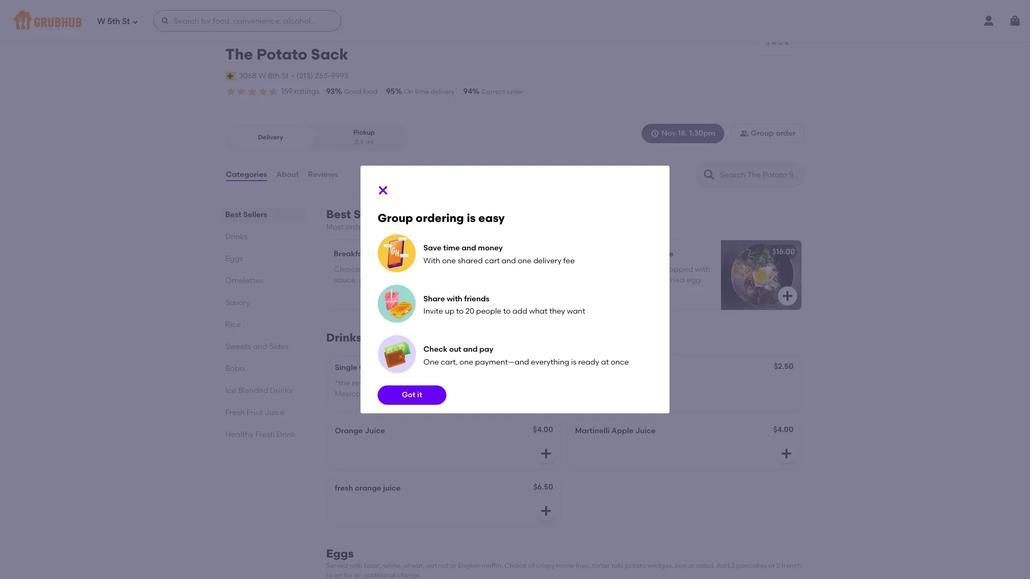 Task type: vqa. For each thing, say whether or not it's contained in the screenshot.
Looks
no



Task type: describe. For each thing, give the bounding box(es) containing it.
$4.00 for orange juice
[[533, 426, 553, 435]]

up
[[445, 307, 455, 316]]

save
[[424, 244, 442, 253]]

choice
[[496, 276, 520, 285]]

the
[[420, 276, 431, 285]]

fresh fruit juice tab
[[225, 407, 301, 419]]

time for save
[[443, 244, 460, 253]]

18,
[[678, 129, 688, 138]]

reviews
[[308, 170, 338, 179]]

gallo
[[389, 276, 407, 285]]

2 side. from the left
[[531, 276, 548, 285]]

save time and money with one shared cart and one delivery fee
[[424, 244, 575, 266]]

3 or from the left
[[769, 563, 775, 570]]

*the reverse orangutan  "finca kassandra"   huatusco, mexico
[[335, 379, 523, 399]]

on inside choice of meat, cheese, scrambled eggs, tater tots, cheese sauce, pico de gallo on the side. served with choice of side.
[[408, 276, 418, 285]]

share
[[424, 294, 445, 304]]

on time delivery
[[404, 88, 455, 96]]

house
[[384, 364, 407, 373]]

jalapeno
[[603, 276, 635, 285]]

can
[[575, 364, 591, 373]]

toast,
[[364, 563, 382, 570]]

and inside bacon, jalapenos, onions topped with pickled jalapeno and soft fried egg.
[[637, 276, 651, 285]]

can soda
[[575, 364, 612, 373]]

sweets
[[225, 342, 251, 352]]

subscription pass image
[[225, 72, 236, 80]]

scrambled
[[424, 265, 463, 274]]

group order
[[751, 129, 796, 138]]

2 or from the left
[[689, 563, 695, 570]]

jalapeno bacon fried rice
[[574, 250, 674, 259]]

eggs for eggs
[[225, 254, 243, 264]]

pancakes
[[737, 563, 767, 570]]

omelettes
[[225, 276, 263, 286]]

onions
[[641, 265, 665, 274]]

5th
[[107, 16, 120, 26]]

group for group order
[[751, 129, 774, 138]]

orangutan
[[380, 379, 419, 388]]

white,
[[383, 563, 402, 570]]

wedges,
[[648, 563, 674, 570]]

with inside eggs served with toast, white, wheat, oat nut or english muffin. choice of crispy home fries, tartar tots potato wedges, rice or salad. add 2 pancakes or 2 french toast for an additional charge.
[[349, 563, 362, 570]]

8th
[[268, 71, 280, 80]]

tartar
[[592, 563, 610, 570]]

fresh
[[335, 484, 353, 493]]

rice
[[675, 563, 687, 570]]

1 or from the left
[[450, 563, 457, 570]]

mi
[[366, 138, 374, 146]]

orange
[[335, 427, 363, 436]]

1 vertical spatial of
[[522, 276, 529, 285]]

kassandra"
[[444, 379, 486, 388]]

fries,
[[576, 563, 590, 570]]

drip
[[409, 364, 424, 373]]

got
[[402, 391, 416, 400]]

apple
[[612, 427, 634, 436]]

0 horizontal spatial one
[[442, 256, 456, 266]]

1 vertical spatial drinks
[[326, 331, 362, 345]]

reverse
[[352, 379, 379, 388]]

de
[[377, 276, 387, 285]]

ordering
[[416, 211, 464, 225]]

eggs tab
[[225, 253, 301, 265]]

omelettes tab
[[225, 275, 301, 287]]

savory
[[225, 298, 250, 308]]

huatusco,
[[487, 379, 523, 388]]

3068 w 8th st button
[[238, 70, 289, 82]]

juice for fresh fruit juice
[[265, 408, 285, 418]]

sweets and sides tab
[[225, 341, 301, 353]]

juice
[[383, 484, 401, 493]]

nov 18, 1:30pm button
[[642, 124, 725, 143]]

martinelli apple juice
[[575, 427, 656, 436]]

ready
[[579, 358, 600, 367]]

fruit
[[247, 408, 263, 418]]

people
[[476, 307, 502, 316]]

nov
[[662, 129, 676, 138]]

check out and pay image
[[378, 336, 417, 374]]

sides
[[269, 342, 289, 352]]

charge.
[[397, 572, 421, 579]]

with inside bacon, jalapenos, onions topped with pickled jalapeno and soft fried egg.
[[695, 265, 711, 274]]

bacon
[[611, 250, 635, 259]]

jalapeno
[[574, 250, 610, 259]]

share with friends invite up to 20 people to add what they want
[[424, 294, 586, 316]]

shared
[[458, 256, 483, 266]]

svg image inside main navigation navigation
[[1009, 14, 1022, 27]]

crispy
[[536, 563, 555, 570]]

group for group ordering is easy
[[378, 211, 413, 225]]

soft
[[653, 276, 666, 285]]

blended
[[238, 386, 268, 396]]

drink
[[277, 430, 295, 440]]

choice of meat, cheese, scrambled eggs, tater tots, cheese sauce, pico de gallo on the side. served with choice of side.
[[334, 265, 550, 285]]

cheese
[[524, 265, 550, 274]]

tater
[[486, 265, 504, 274]]

english
[[458, 563, 480, 570]]

tots
[[612, 563, 623, 570]]

and right cart on the top left
[[502, 256, 516, 266]]

good
[[344, 88, 362, 96]]

origin
[[359, 364, 382, 373]]

soda
[[593, 364, 612, 373]]

ice blended drinks
[[225, 386, 292, 396]]

0 vertical spatial of
[[362, 265, 369, 274]]

friends
[[464, 294, 490, 304]]

0 horizontal spatial delivery
[[431, 88, 455, 96]]

healthy
[[225, 430, 254, 440]]

rice tab
[[225, 319, 301, 331]]

choice inside choice of meat, cheese, scrambled eggs, tater tots, cheese sauce, pico de gallo on the side. served with choice of side.
[[334, 265, 360, 274]]

order for correct order
[[507, 88, 524, 96]]

breakfast burrito
[[334, 250, 396, 259]]

good food
[[344, 88, 378, 96]]

263-
[[315, 71, 331, 80]]

out
[[449, 345, 461, 354]]

0 horizontal spatial is
[[467, 211, 476, 225]]

additional
[[364, 572, 396, 579]]

nut
[[438, 563, 449, 570]]

of inside eggs served with toast, white, wheat, oat nut or english muffin. choice of crispy home fries, tartar tots potato wedges, rice or salad. add 2 pancakes or 2 french toast for an additional charge.
[[529, 563, 535, 570]]

ice blended drinks tab
[[225, 385, 301, 397]]

1 2 from the left
[[732, 563, 735, 570]]

choice inside eggs served with toast, white, wheat, oat nut or english muffin. choice of crispy home fries, tartar tots potato wedges, rice or salad. add 2 pancakes or 2 french toast for an additional charge.
[[505, 563, 527, 570]]

the potato sack
[[225, 45, 348, 63]]

2 to from the left
[[503, 307, 511, 316]]

money
[[478, 244, 503, 253]]

drinks inside ice blended drinks tab
[[270, 386, 292, 396]]

at
[[601, 358, 609, 367]]

0 vertical spatial rice
[[658, 250, 674, 259]]

reviews button
[[308, 156, 339, 194]]

single
[[335, 364, 358, 373]]

fresh inside healthy fresh drink tab
[[255, 430, 275, 440]]

and up "shared"
[[462, 244, 476, 253]]

fried
[[637, 250, 656, 259]]

option group containing pickup
[[225, 124, 410, 151]]

159
[[281, 87, 293, 96]]



Task type: locate. For each thing, give the bounding box(es) containing it.
0 horizontal spatial 2
[[732, 563, 735, 570]]

served inside eggs served with toast, white, wheat, oat nut or english muffin. choice of crispy home fries, tartar tots potato wedges, rice or salad. add 2 pancakes or 2 french toast for an additional charge.
[[326, 563, 348, 570]]

(213) 263-9993 button
[[297, 71, 349, 82]]

0 horizontal spatial to
[[456, 307, 464, 316]]

"finca
[[421, 379, 443, 388]]

best for best sellers most ordered on grubhub
[[326, 208, 351, 221]]

1 vertical spatial delivery
[[534, 256, 562, 266]]

side. down scrambled
[[433, 276, 450, 285]]

1 horizontal spatial st
[[282, 71, 289, 80]]

20
[[466, 307, 475, 316]]

1 $4.00 from the left
[[533, 426, 553, 435]]

1 horizontal spatial sellers
[[354, 208, 391, 221]]

1 vertical spatial is
[[571, 358, 577, 367]]

meat,
[[371, 265, 392, 274]]

0 vertical spatial group
[[751, 129, 774, 138]]

and inside "sweets and sides" tab
[[253, 342, 268, 352]]

people icon image
[[740, 129, 749, 138]]

main navigation navigation
[[0, 0, 1031, 42]]

is left easy
[[467, 211, 476, 225]]

delivery left fee
[[534, 256, 562, 266]]

$4.25
[[534, 362, 553, 372]]

1 horizontal spatial delivery
[[534, 256, 562, 266]]

check out and pay one cart, one payment—and everything is ready at once
[[424, 345, 629, 367]]

star icon image
[[225, 86, 236, 97], [236, 86, 247, 97], [247, 86, 258, 97], [258, 86, 268, 97], [268, 86, 279, 97], [268, 86, 279, 97]]

0 vertical spatial drinks
[[225, 232, 248, 242]]

0 horizontal spatial drinks
[[225, 232, 248, 242]]

1 horizontal spatial to
[[503, 307, 511, 316]]

2 $4.00 from the left
[[774, 426, 794, 435]]

eggs for eggs served with toast, white, wheat, oat nut or english muffin. choice of crispy home fries, tartar tots potato wedges, rice or salad. add 2 pancakes or 2 french toast for an additional charge.
[[326, 548, 354, 561]]

0 vertical spatial time
[[415, 88, 429, 96]]

drinks
[[225, 232, 248, 242], [326, 331, 362, 345], [270, 386, 292, 396]]

healthy fresh drink tab
[[225, 429, 301, 441]]

1 vertical spatial on
[[408, 276, 418, 285]]

fresh left fruit
[[225, 408, 245, 418]]

side. down cheese
[[531, 276, 548, 285]]

svg image inside nov 18, 1:30pm button
[[651, 129, 660, 138]]

1 vertical spatial order
[[776, 129, 796, 138]]

1 vertical spatial st
[[282, 71, 289, 80]]

rice inside rice tab
[[225, 320, 241, 330]]

search icon image
[[703, 169, 716, 181]]

what
[[529, 307, 548, 316]]

sellers inside tab
[[243, 210, 267, 220]]

1 horizontal spatial drinks
[[270, 386, 292, 396]]

toast
[[326, 572, 342, 579]]

0 vertical spatial fresh
[[225, 408, 245, 418]]

0 vertical spatial served
[[452, 276, 477, 285]]

w left 8th
[[259, 71, 266, 80]]

one inside check out and pay one cart, one payment—and everything is ready at once
[[460, 358, 473, 367]]

easy
[[479, 211, 505, 225]]

w inside main navigation navigation
[[97, 16, 105, 26]]

on right ordered
[[376, 223, 386, 232]]

0 horizontal spatial best
[[225, 210, 241, 220]]

with inside 'share with friends invite up to 20 people to add what they want'
[[447, 294, 463, 304]]

sellers up drinks tab at the left of the page
[[243, 210, 267, 220]]

0 horizontal spatial or
[[450, 563, 457, 570]]

is left ready
[[571, 358, 577, 367]]

3068
[[239, 71, 257, 80]]

sauce,
[[334, 276, 358, 285]]

tots,
[[506, 265, 522, 274]]

juice right fruit
[[265, 408, 285, 418]]

with up egg.
[[695, 265, 711, 274]]

of left crispy
[[529, 563, 535, 570]]

st right 5th
[[122, 16, 130, 26]]

eggs inside eggs served with toast, white, wheat, oat nut or english muffin. choice of crispy home fries, tartar tots potato wedges, rice or salad. add 2 pancakes or 2 french toast for an additional charge.
[[326, 548, 354, 561]]

9993
[[331, 71, 349, 80]]

order
[[507, 88, 524, 96], [776, 129, 796, 138]]

the
[[225, 45, 253, 63]]

savory tab
[[225, 297, 301, 309]]

served down eggs,
[[452, 276, 477, 285]]

1 horizontal spatial juice
[[365, 427, 385, 436]]

st inside button
[[282, 71, 289, 80]]

most
[[326, 223, 344, 232]]

1 horizontal spatial on
[[408, 276, 418, 285]]

the potato sack logo image
[[759, 17, 797, 55]]

mexico
[[335, 390, 361, 399]]

or right nut
[[450, 563, 457, 570]]

got it
[[402, 391, 422, 400]]

rice right fried
[[658, 250, 674, 259]]

2 right 'add'
[[732, 563, 735, 570]]

0 vertical spatial delivery
[[431, 88, 455, 96]]

delivery
[[258, 134, 283, 141]]

juice right "apple"
[[636, 427, 656, 436]]

eggs served with toast, white, wheat, oat nut or english muffin. choice of crispy home fries, tartar tots potato wedges, rice or salad. add 2 pancakes or 2 french toast for an additional charge.
[[326, 548, 802, 579]]

one right with
[[442, 256, 456, 266]]

sellers inside best sellers most ordered on grubhub
[[354, 208, 391, 221]]

0 vertical spatial order
[[507, 88, 524, 96]]

st left •
[[282, 71, 289, 80]]

svg image
[[1009, 14, 1022, 27], [781, 290, 794, 303], [540, 448, 553, 461], [540, 505, 553, 518]]

group inside button
[[751, 129, 774, 138]]

sellers for best sellers most ordered on grubhub
[[354, 208, 391, 221]]

with up up
[[447, 294, 463, 304]]

time right on
[[415, 88, 429, 96]]

or
[[450, 563, 457, 570], [689, 563, 695, 570], [769, 563, 775, 570]]

1 horizontal spatial fresh
[[255, 430, 275, 440]]

with down tater
[[479, 276, 494, 285]]

on inside best sellers most ordered on grubhub
[[376, 223, 386, 232]]

drinks up single
[[326, 331, 362, 345]]

0 horizontal spatial st
[[122, 16, 130, 26]]

best up most
[[326, 208, 351, 221]]

best sellers most ordered on grubhub
[[326, 208, 420, 232]]

1 side. from the left
[[433, 276, 450, 285]]

1 horizontal spatial $4.00
[[774, 426, 794, 435]]

pay
[[480, 345, 494, 354]]

0 vertical spatial is
[[467, 211, 476, 225]]

fresh inside the fresh fruit juice tab
[[225, 408, 245, 418]]

3068 w 8th st
[[239, 71, 289, 80]]

on
[[404, 88, 414, 96]]

0 horizontal spatial fresh
[[225, 408, 245, 418]]

group order button
[[731, 124, 805, 143]]

categories button
[[225, 156, 268, 194]]

drinks tab
[[225, 231, 301, 243]]

invite
[[424, 307, 443, 316]]

with inside choice of meat, cheese, scrambled eggs, tater tots, cheese sauce, pico de gallo on the side. served with choice of side.
[[479, 276, 494, 285]]

time for on
[[415, 88, 429, 96]]

drinks inside drinks tab
[[225, 232, 248, 242]]

of up pico at the top left
[[362, 265, 369, 274]]

share with friends image
[[378, 284, 416, 324]]

2 horizontal spatial or
[[769, 563, 775, 570]]

save time and money image
[[378, 234, 416, 272]]

2 2 from the left
[[777, 563, 780, 570]]

1 vertical spatial rice
[[225, 320, 241, 330]]

one up choice
[[518, 256, 532, 266]]

healthy fresh drink
[[225, 430, 295, 440]]

of down cheese
[[522, 276, 529, 285]]

muffin.
[[482, 563, 503, 570]]

juice inside tab
[[265, 408, 285, 418]]

best sellers tab
[[225, 209, 301, 221]]

1 vertical spatial time
[[443, 244, 460, 253]]

1 vertical spatial choice
[[505, 563, 527, 570]]

they
[[550, 307, 565, 316]]

0 horizontal spatial group
[[378, 211, 413, 225]]

0 vertical spatial choice
[[334, 265, 360, 274]]

martinelli
[[575, 427, 610, 436]]

1 horizontal spatial w
[[259, 71, 266, 80]]

order for group order
[[776, 129, 796, 138]]

159 ratings
[[281, 87, 320, 96]]

95
[[386, 87, 395, 96]]

1 vertical spatial w
[[259, 71, 266, 80]]

and down onions
[[637, 276, 651, 285]]

1 horizontal spatial served
[[452, 276, 477, 285]]

potato
[[257, 45, 307, 63]]

group
[[751, 129, 774, 138], [378, 211, 413, 225]]

once
[[611, 358, 629, 367]]

0 horizontal spatial sellers
[[243, 210, 267, 220]]

jalapenos,
[[602, 265, 639, 274]]

93
[[326, 87, 335, 96]]

0 horizontal spatial side.
[[433, 276, 450, 285]]

and left sides on the left bottom of page
[[253, 342, 268, 352]]

1 horizontal spatial 2
[[777, 563, 780, 570]]

topped
[[667, 265, 694, 274]]

0 horizontal spatial juice
[[265, 408, 285, 418]]

0 horizontal spatial rice
[[225, 320, 241, 330]]

drinks right blended
[[270, 386, 292, 396]]

1 horizontal spatial order
[[776, 129, 796, 138]]

sellers up ordered
[[354, 208, 391, 221]]

1 horizontal spatial or
[[689, 563, 695, 570]]

add
[[513, 307, 528, 316]]

one down the out
[[460, 358, 473, 367]]

drinks down best sellers
[[225, 232, 248, 242]]

best inside best sellers most ordered on grubhub
[[326, 208, 351, 221]]

choice right muffin.
[[505, 563, 527, 570]]

2 horizontal spatial one
[[518, 256, 532, 266]]

nov 18, 1:30pm
[[662, 129, 716, 138]]

st inside main navigation navigation
[[122, 16, 130, 26]]

to left 20
[[456, 307, 464, 316]]

w left 5th
[[97, 16, 105, 26]]

or left french
[[769, 563, 775, 570]]

$2.50
[[774, 362, 794, 372]]

group right the people icon
[[751, 129, 774, 138]]

Search The Potato Sack search field
[[719, 170, 801, 180]]

1 horizontal spatial eggs
[[326, 548, 354, 561]]

1 horizontal spatial rice
[[658, 250, 674, 259]]

rice down savory
[[225, 320, 241, 330]]

1 horizontal spatial choice
[[505, 563, 527, 570]]

1 horizontal spatial group
[[751, 129, 774, 138]]

best inside best sellers tab
[[225, 210, 241, 220]]

eggs
[[225, 254, 243, 264], [326, 548, 354, 561]]

0 horizontal spatial $4.00
[[533, 426, 553, 435]]

boba tab
[[225, 363, 301, 375]]

or right rice
[[689, 563, 695, 570]]

is inside check out and pay one cart, one payment—and everything is ready at once
[[571, 358, 577, 367]]

want
[[567, 307, 586, 316]]

and right the out
[[463, 345, 478, 354]]

svg image
[[161, 17, 170, 25], [132, 19, 139, 25], [651, 129, 660, 138], [377, 184, 390, 197], [780, 448, 793, 461]]

1 vertical spatial served
[[326, 563, 348, 570]]

with up an at the left
[[349, 563, 362, 570]]

0 vertical spatial st
[[122, 16, 130, 26]]

grubhub
[[388, 223, 420, 232]]

boba
[[225, 364, 245, 374]]

and inside check out and pay one cart, one payment—and everything is ready at once
[[463, 345, 478, 354]]

1 vertical spatial group
[[378, 211, 413, 225]]

choice up 'sauce,' at the left of page
[[334, 265, 360, 274]]

sellers for best sellers
[[243, 210, 267, 220]]

1 horizontal spatial time
[[443, 244, 460, 253]]

juice
[[265, 408, 285, 418], [365, 427, 385, 436], [636, 427, 656, 436]]

group ordering is easy
[[378, 211, 505, 225]]

bacon, jalapenos, onions topped with pickled jalapeno and soft fried egg.
[[574, 265, 711, 285]]

time inside save time and money with one shared cart and one delivery fee
[[443, 244, 460, 253]]

*the
[[335, 379, 350, 388]]

fresh orange juice
[[335, 484, 401, 493]]

1 horizontal spatial is
[[571, 358, 577, 367]]

add
[[717, 563, 730, 570]]

served
[[452, 276, 477, 285], [326, 563, 348, 570]]

served inside choice of meat, cheese, scrambled eggs, tater tots, cheese sauce, pico de gallo on the side. served with choice of side.
[[452, 276, 477, 285]]

fresh fruit juice
[[225, 408, 285, 418]]

delivery left 94 on the top left
[[431, 88, 455, 96]]

0 vertical spatial w
[[97, 16, 105, 26]]

time right 'save'
[[443, 244, 460, 253]]

1 horizontal spatial side.
[[531, 276, 548, 285]]

1 horizontal spatial one
[[460, 358, 473, 367]]

1 vertical spatial fresh
[[255, 430, 275, 440]]

correct order
[[482, 88, 524, 96]]

0 horizontal spatial order
[[507, 88, 524, 96]]

one
[[424, 358, 439, 367]]

2 vertical spatial drinks
[[270, 386, 292, 396]]

w inside button
[[259, 71, 266, 80]]

eggs up toast
[[326, 548, 354, 561]]

0 horizontal spatial time
[[415, 88, 429, 96]]

group up "save time and money" image
[[378, 211, 413, 225]]

0 horizontal spatial served
[[326, 563, 348, 570]]

order right the people icon
[[776, 129, 796, 138]]

2 horizontal spatial juice
[[636, 427, 656, 436]]

$4.00 for martinelli apple juice
[[774, 426, 794, 435]]

order inside group order button
[[776, 129, 796, 138]]

0 vertical spatial on
[[376, 223, 386, 232]]

egg.
[[687, 276, 703, 285]]

$6.50
[[534, 483, 553, 492]]

fresh left drink at the left bottom of the page
[[255, 430, 275, 440]]

jalapeno bacon fried rice image
[[721, 241, 802, 310]]

served up toast
[[326, 563, 348, 570]]

0 horizontal spatial eggs
[[225, 254, 243, 264]]

2 horizontal spatial drinks
[[326, 331, 362, 345]]

0 horizontal spatial on
[[376, 223, 386, 232]]

1 vertical spatial eggs
[[326, 548, 354, 561]]

w
[[97, 16, 105, 26], [259, 71, 266, 80]]

2 vertical spatial of
[[529, 563, 535, 570]]

option group
[[225, 124, 410, 151]]

food
[[363, 88, 378, 96]]

check
[[424, 345, 448, 354]]

1 horizontal spatial best
[[326, 208, 351, 221]]

0 horizontal spatial choice
[[334, 265, 360, 274]]

juice right the orange
[[365, 427, 385, 436]]

juice for martinelli apple juice
[[636, 427, 656, 436]]

eggs inside tab
[[225, 254, 243, 264]]

order right correct
[[507, 88, 524, 96]]

to left add in the bottom of the page
[[503, 307, 511, 316]]

0 vertical spatial eggs
[[225, 254, 243, 264]]

1 to from the left
[[456, 307, 464, 316]]

0 horizontal spatial w
[[97, 16, 105, 26]]

2 left french
[[777, 563, 780, 570]]

best up drinks tab at the left of the page
[[225, 210, 241, 220]]

cart
[[485, 256, 500, 266]]

pickup 0.9 mi
[[353, 129, 375, 146]]

on down cheese,
[[408, 276, 418, 285]]

eggs up omelettes
[[225, 254, 243, 264]]

delivery
[[431, 88, 455, 96], [534, 256, 562, 266]]

best for best sellers
[[225, 210, 241, 220]]

about button
[[276, 156, 300, 194]]

delivery inside save time and money with one shared cart and one delivery fee
[[534, 256, 562, 266]]

everything
[[531, 358, 570, 367]]



